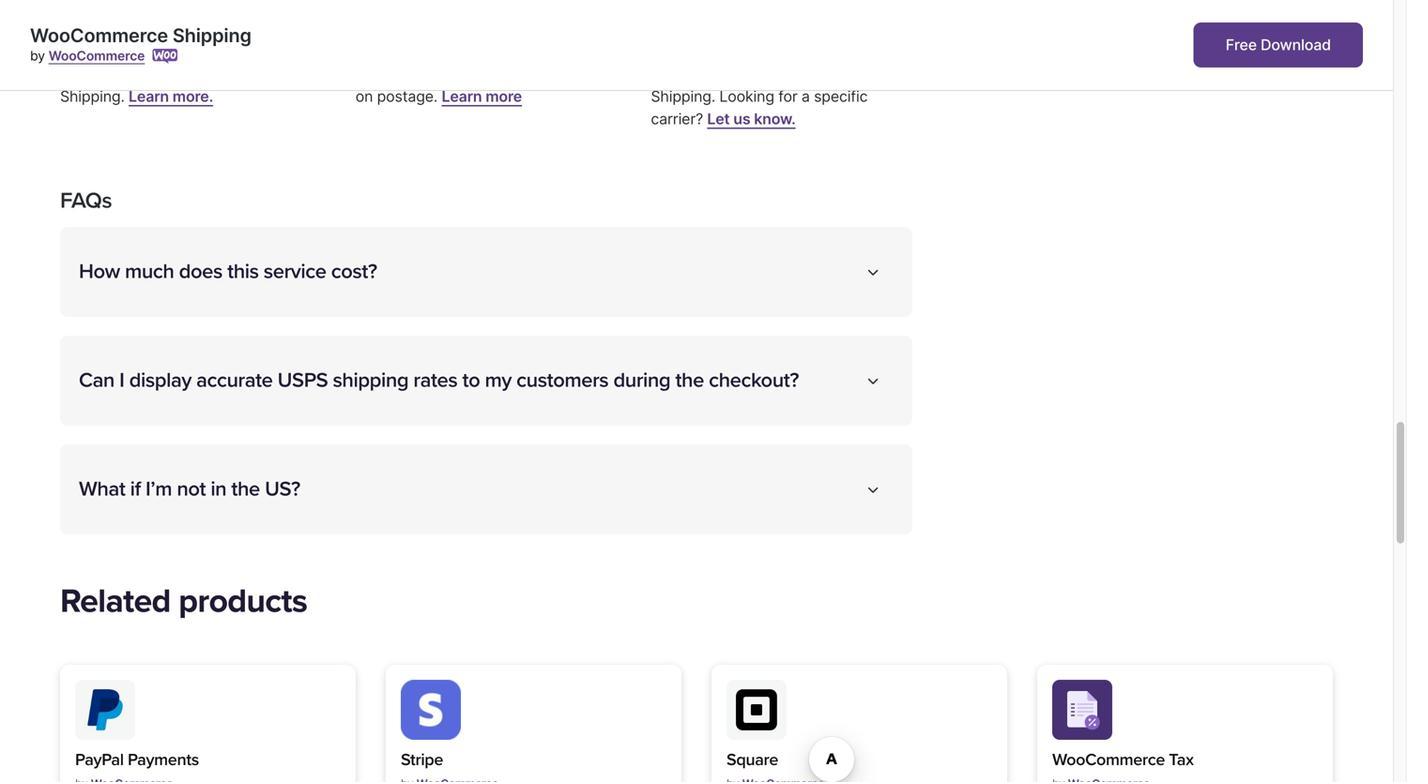 Task type: locate. For each thing, give the bounding box(es) containing it.
shipping up the developed by woocommerce image
[[173, 24, 251, 47]]

own
[[355, 65, 385, 83]]

the right during
[[675, 368, 704, 393]]

0 horizontal spatial on
[[98, 42, 115, 60]]

learn
[[129, 87, 169, 106], [442, 87, 482, 106]]

paypal payments link
[[75, 748, 199, 774]]

67%
[[573, 65, 603, 83]]

on right save
[[98, 42, 115, 60]]

with
[[117, 65, 146, 83]]

what if i'm not in the us?
[[79, 477, 300, 502]]

to inside we're actively working on adding more carriers to woocommerce shipping. looking for a specific carrier?
[[747, 65, 761, 83]]

to right up
[[555, 65, 569, 83]]

shipping
[[173, 24, 251, 47], [355, 42, 416, 60]]

1 learn from the left
[[129, 87, 169, 106]]

to left my
[[462, 368, 480, 393]]

shipping. up carrier?
[[651, 87, 715, 106]]

labels down internationally?
[[423, 65, 463, 83]]

0 horizontal spatial the
[[231, 477, 260, 502]]

stripe
[[401, 751, 443, 771]]

learn down and
[[442, 87, 482, 106]]

we're
[[651, 42, 689, 60]]

2 horizontal spatial usps
[[278, 368, 328, 393]]

dhl
[[389, 65, 419, 83]]

to up looking
[[747, 65, 761, 83]]

woocommerce up a
[[765, 65, 872, 83]]

0 vertical spatial the
[[675, 368, 704, 393]]

1 vertical spatial shipping
[[333, 368, 409, 393]]

woocommerce tax link
[[1052, 748, 1194, 774]]

customers
[[516, 368, 609, 393]]

for
[[778, 87, 798, 106]]

related products
[[60, 582, 307, 622]]

printing
[[60, 65, 113, 83]]

free download
[[1226, 36, 1331, 54]]

2 horizontal spatial to
[[747, 65, 761, 83]]

1 horizontal spatial the
[[675, 368, 704, 393]]

the
[[675, 368, 704, 393], [231, 477, 260, 502]]

usps up save
[[60, 9, 101, 29]]

usps inside save on usps shipping labels by printing with woocommerce shipping.
[[120, 42, 159, 60]]

labels right the developed by woocommerce image
[[226, 42, 266, 60]]

my
[[485, 368, 512, 393]]

0 horizontal spatial to
[[462, 368, 480, 393]]

more inside we're actively working on adding more carriers to woocommerce shipping. looking for a specific carrier?
[[651, 65, 686, 83]]

by
[[270, 42, 287, 60], [30, 48, 45, 64]]

shipping. down the printing
[[60, 87, 125, 106]]

1 vertical spatial labels
[[423, 65, 463, 83]]

0 vertical spatial labels
[[226, 42, 266, 60]]

1 horizontal spatial shipping.
[[651, 87, 715, 106]]

0 horizontal spatial learn
[[129, 87, 169, 106]]

usps
[[60, 9, 101, 29], [120, 42, 159, 60], [278, 368, 328, 393]]

us?
[[265, 477, 300, 502]]

shipping. inside save on usps shipping labels by printing with woocommerce shipping.
[[60, 87, 125, 106]]

the right in
[[231, 477, 260, 502]]

shipping. inside we're actively working on adding more carriers to woocommerce shipping. looking for a specific carrier?
[[651, 87, 715, 106]]

on inside we're actively working on adding more carriers to woocommerce shipping. looking for a specific carrier?
[[809, 42, 827, 60]]

display
[[129, 368, 191, 393]]

more down save
[[486, 87, 522, 106]]

shipping.
[[60, 87, 125, 106], [651, 87, 715, 106]]

accurate
[[196, 368, 273, 393]]

woocommerce shipping
[[30, 24, 251, 47]]

shipping inside shipping internationally? print your own dhl labels and save up to 67% on postage.
[[355, 42, 416, 60]]

0 horizontal spatial usps
[[60, 9, 101, 29]]

learn for shipping internationally? print your own dhl labels and save up to 67% on postage.
[[129, 87, 169, 106]]

on inside save on usps shipping labels by printing with woocommerce shipping.
[[98, 42, 115, 60]]

square
[[727, 751, 778, 771]]

save
[[60, 42, 94, 60]]

payments
[[128, 751, 199, 771]]

labels
[[226, 42, 266, 60], [423, 65, 463, 83]]

2 shipping. from the left
[[651, 87, 715, 106]]

0 horizontal spatial shipping.
[[60, 87, 125, 106]]

on down own
[[355, 87, 373, 106]]

square link
[[727, 748, 824, 774]]

0 vertical spatial more
[[651, 65, 686, 83]]

woocommerce
[[30, 24, 168, 47], [49, 48, 145, 64], [151, 65, 257, 83], [765, 65, 872, 83], [1052, 751, 1165, 771]]

shipping. for carriers
[[651, 87, 715, 106]]

shipping left the rates
[[333, 368, 409, 393]]

carriers
[[690, 65, 743, 83]]

1 horizontal spatial learn
[[442, 87, 482, 106]]

1 horizontal spatial usps
[[120, 42, 159, 60]]

more down we're
[[651, 65, 686, 83]]

woocommerce inside save on usps shipping labels by printing with woocommerce shipping.
[[151, 65, 257, 83]]

learn for faqs
[[442, 87, 482, 106]]

0 vertical spatial shipping
[[163, 42, 222, 60]]

0 horizontal spatial by
[[30, 48, 45, 64]]

1 horizontal spatial on
[[355, 87, 373, 106]]

more
[[651, 65, 686, 83], [486, 87, 522, 106]]

not
[[177, 477, 206, 502]]

shipping. for printing
[[60, 87, 125, 106]]

on
[[98, 42, 115, 60], [809, 42, 827, 60], [355, 87, 373, 106]]

tax
[[1169, 751, 1194, 771]]

woocommerce up more.
[[151, 65, 257, 83]]

woocommerce up the printing
[[49, 48, 145, 64]]

1 shipping. from the left
[[60, 87, 125, 106]]

0 vertical spatial usps
[[60, 9, 101, 29]]

learn more link
[[442, 87, 522, 106]]

1 horizontal spatial labels
[[423, 65, 463, 83]]

1 horizontal spatial more
[[651, 65, 686, 83]]

1 horizontal spatial shipping
[[355, 42, 416, 60]]

can i display accurate usps shipping rates to my customers during the checkout?
[[79, 368, 799, 393]]

2 horizontal spatial on
[[809, 42, 827, 60]]

to
[[555, 65, 569, 83], [747, 65, 761, 83], [462, 368, 480, 393]]

1 horizontal spatial by
[[270, 42, 287, 60]]

usps right accurate on the left of page
[[278, 368, 328, 393]]

shipping up more.
[[163, 42, 222, 60]]

and
[[467, 65, 493, 83]]

checkout?
[[709, 368, 799, 393]]

learn down with
[[129, 87, 169, 106]]

service
[[264, 260, 326, 284]]

0 horizontal spatial labels
[[226, 42, 266, 60]]

download
[[1261, 36, 1331, 54]]

usps up with
[[120, 42, 159, 60]]

adding
[[831, 42, 878, 60]]

to inside shipping internationally? print your own dhl labels and save up to 67% on postage.
[[555, 65, 569, 83]]

1 horizontal spatial to
[[555, 65, 569, 83]]

what
[[79, 477, 125, 502]]

let us know. link
[[707, 110, 796, 128]]

0 horizontal spatial shipping
[[163, 42, 222, 60]]

shipping
[[163, 42, 222, 60], [333, 368, 409, 393]]

to for we're actively working on adding more carriers to woocommerce shipping. looking for a specific carrier?
[[747, 65, 761, 83]]

shipping up own
[[355, 42, 416, 60]]

paypal
[[75, 751, 124, 771]]

if
[[130, 477, 141, 502]]

1 vertical spatial more
[[486, 87, 522, 106]]

to for can i display accurate usps shipping rates to my customers during the checkout?
[[462, 368, 480, 393]]

woocommerce inside we're actively working on adding more carriers to woocommerce shipping. looking for a specific carrier?
[[765, 65, 872, 83]]

on left the adding
[[809, 42, 827, 60]]

2 learn from the left
[[442, 87, 482, 106]]

1 vertical spatial usps
[[120, 42, 159, 60]]



Task type: describe. For each thing, give the bounding box(es) containing it.
learn more.
[[129, 87, 213, 106]]

this
[[227, 260, 259, 284]]

your
[[565, 42, 596, 60]]

woocommerce up woocommerce "link"
[[30, 24, 168, 47]]

free download link
[[1194, 23, 1363, 68]]

stripe link
[[401, 748, 499, 774]]

shipping internationally? print your own dhl labels and save up to 67% on postage.
[[355, 42, 603, 106]]

rates
[[413, 368, 457, 393]]

0 horizontal spatial more
[[486, 87, 522, 106]]

how
[[79, 260, 120, 284]]

save on usps shipping labels by printing with woocommerce shipping.
[[60, 42, 287, 106]]

1 horizontal spatial shipping
[[333, 368, 409, 393]]

faqs
[[60, 187, 112, 215]]

by inside save on usps shipping labels by printing with woocommerce shipping.
[[270, 42, 287, 60]]

by woocommerce
[[30, 48, 145, 64]]

more.
[[172, 87, 213, 106]]

labels inside shipping internationally? print your own dhl labels and save up to 67% on postage.
[[423, 65, 463, 83]]

shipping inside save on usps shipping labels by printing with woocommerce shipping.
[[163, 42, 222, 60]]

internationally?
[[420, 42, 525, 60]]

looking
[[719, 87, 774, 106]]

related
[[60, 582, 171, 622]]

up
[[534, 65, 551, 83]]

0 horizontal spatial shipping
[[173, 24, 251, 47]]

save
[[497, 65, 530, 83]]

learn more. link
[[129, 87, 213, 106]]

learn more
[[442, 87, 522, 106]]

free
[[1226, 36, 1257, 54]]

let us know.
[[707, 110, 796, 128]]

we're actively working on adding more carriers to woocommerce shipping. looking for a specific carrier?
[[651, 42, 878, 128]]

in
[[211, 477, 226, 502]]

labels inside save on usps shipping labels by printing with woocommerce shipping.
[[226, 42, 266, 60]]

much
[[125, 260, 174, 284]]

a
[[802, 87, 810, 106]]

woocommerce link
[[49, 48, 145, 64]]

how much does this service cost?
[[79, 260, 377, 284]]

cost?
[[331, 260, 377, 284]]

products
[[179, 582, 307, 622]]

i
[[119, 368, 124, 393]]

i'm
[[146, 477, 172, 502]]

working
[[750, 42, 805, 60]]

developed by woocommerce image
[[152, 49, 178, 64]]

does
[[179, 260, 222, 284]]

2 vertical spatial usps
[[278, 368, 328, 393]]

postage.
[[377, 87, 438, 106]]

print
[[529, 42, 561, 60]]

paypal payments
[[75, 751, 199, 771]]

during
[[613, 368, 670, 393]]

specific
[[814, 87, 868, 106]]

woocommerce tax
[[1052, 751, 1194, 771]]

woocommerce left tax on the bottom
[[1052, 751, 1165, 771]]

actively
[[693, 42, 746, 60]]

1 vertical spatial the
[[231, 477, 260, 502]]

on inside shipping internationally? print your own dhl labels and save up to 67% on postage.
[[355, 87, 373, 106]]

carrier?
[[651, 110, 703, 128]]

can
[[79, 368, 114, 393]]



Task type: vqa. For each thing, say whether or not it's contained in the screenshot.
"quick,"
no



